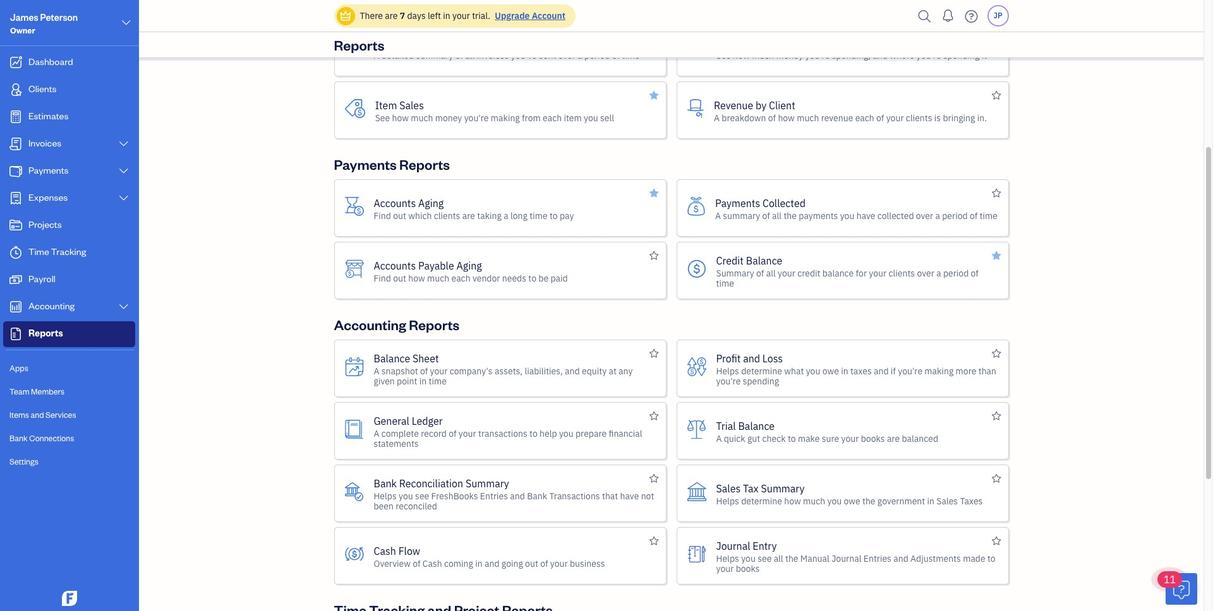 Task type: locate. For each thing, give the bounding box(es) containing it.
aging up vendor
[[457, 259, 482, 272]]

period for payments collected
[[942, 210, 968, 221]]

sales
[[399, 99, 424, 112], [716, 482, 741, 495], [937, 496, 958, 507]]

you're left the from
[[464, 112, 489, 124]]

you're
[[805, 50, 830, 61], [917, 50, 941, 61], [464, 112, 489, 124], [898, 366, 923, 377], [716, 376, 741, 387]]

owe inside profit and loss helps determine what you owe in taxes and if you're making more than you're spending
[[823, 366, 839, 377]]

0 vertical spatial accounts
[[374, 197, 416, 209]]

each left the item
[[543, 112, 562, 124]]

1 horizontal spatial owe
[[844, 496, 860, 507]]

out inside accounts aging find out which clients are taking a long time to pay
[[393, 210, 406, 221]]

in left taxes
[[841, 366, 848, 377]]

all inside credit balance summary of all your credit balance for your clients over a period of time
[[766, 268, 776, 279]]

1 vertical spatial aging
[[457, 259, 482, 272]]

1 horizontal spatial each
[[543, 112, 562, 124]]

chevron large down image for accounting
[[118, 302, 130, 312]]

summary inside sales tax summary helps determine how much you owe the government in sales taxes
[[761, 482, 805, 495]]

1 vertical spatial have
[[620, 491, 639, 502]]

and inside main "element"
[[31, 410, 44, 420]]

credit
[[716, 254, 744, 267]]

a left the snapshot
[[374, 366, 379, 377]]

1 horizontal spatial are
[[462, 210, 475, 221]]

bank inside main "element"
[[9, 433, 28, 444]]

2 horizontal spatial summary
[[761, 482, 805, 495]]

balance inside trial balance a quick gut check to make sure your books are balanced
[[738, 420, 775, 433]]

been
[[374, 501, 394, 512]]

a for payments collected
[[715, 210, 721, 221]]

2 vertical spatial clients
[[889, 268, 915, 279]]

much up manual
[[803, 496, 825, 507]]

0 horizontal spatial are
[[385, 10, 398, 21]]

see up revenue
[[716, 50, 731, 61]]

all down 'entry'
[[774, 553, 783, 565]]

update favorite status for accounts aging image
[[649, 186, 659, 201]]

bank up been
[[374, 477, 397, 490]]

how up manual
[[784, 496, 801, 507]]

help
[[540, 428, 557, 439]]

spending down loss
[[743, 376, 779, 387]]

accounts for accounts payable aging
[[374, 259, 416, 272]]

0 horizontal spatial journal
[[716, 540, 750, 553]]

all left invoices on the left top
[[465, 50, 475, 61]]

bank for reconciliation
[[374, 477, 397, 490]]

1 vertical spatial bank
[[374, 477, 397, 490]]

summary for tax
[[761, 482, 805, 495]]

you right help
[[559, 428, 574, 439]]

payments for payments
[[28, 164, 69, 176]]

and inside bank reconciliation summary helps you see freshbooks entries and bank transactions that have not been reconciled
[[510, 491, 525, 502]]

a inside balance sheet a snapshot of your company's assets, liabilities, and equity at any given point in time
[[374, 366, 379, 377]]

are left taking
[[462, 210, 475, 221]]

how inside item sales see how much money you're making from each item you sell
[[392, 112, 409, 124]]

balance right credit
[[746, 254, 783, 267]]

determine down tax in the bottom right of the page
[[741, 496, 782, 507]]

the left manual
[[785, 553, 798, 565]]

profit
[[716, 352, 741, 365]]

payments inside main "element"
[[28, 164, 69, 176]]

what
[[784, 366, 804, 377]]

helps inside profit and loss helps determine what you owe in taxes and if you're making more than you're spending
[[716, 366, 739, 377]]

accounting up the snapshot
[[334, 316, 406, 334]]

accounting for accounting reports
[[334, 316, 406, 334]]

chevron large down image
[[120, 15, 132, 30], [118, 166, 130, 176]]

1 vertical spatial money
[[435, 112, 462, 124]]

0 vertical spatial cash
[[374, 545, 396, 558]]

0 vertical spatial determine
[[741, 366, 782, 377]]

1 find from the top
[[374, 210, 391, 221]]

team members
[[9, 387, 65, 397]]

2 find from the top
[[374, 273, 391, 284]]

accounting down payroll
[[28, 300, 75, 312]]

see inside item sales see how much money you're making from each item you sell
[[375, 112, 390, 124]]

journal left 'entry'
[[716, 540, 750, 553]]

1 vertical spatial clients
[[434, 210, 460, 221]]

the inside journal entry helps you see all the manual journal entries and adjustments made to your books
[[785, 553, 798, 565]]

2 determine from the top
[[741, 496, 782, 507]]

settings
[[9, 457, 38, 467]]

to left help
[[530, 428, 538, 439]]

search image
[[915, 7, 935, 26]]

1 chevron large down image from the top
[[118, 139, 130, 149]]

2 accounts from the top
[[374, 259, 416, 272]]

to inside journal entry helps you see all the manual journal entries and adjustments made to your books
[[988, 553, 996, 565]]

0 vertical spatial money
[[776, 50, 803, 61]]

you right been
[[399, 491, 413, 502]]

time inside accounts aging find out which clients are taking a long time to pay
[[530, 210, 548, 221]]

see down the item
[[375, 112, 390, 124]]

clients inside accounts aging find out which clients are taking a long time to pay
[[434, 210, 460, 221]]

entries
[[480, 491, 508, 502], [864, 553, 892, 565]]

period inside invoice details a detailed summary of all invoices you've sent over a period of time
[[585, 50, 610, 61]]

each inside revenue by client a breakdown of how much revenue each of your clients is bringing in.
[[855, 112, 874, 124]]

making left more
[[925, 366, 954, 377]]

2 vertical spatial chevron large down image
[[118, 302, 130, 312]]

you inside journal entry helps you see all the manual journal entries and adjustments made to your books
[[741, 553, 756, 565]]

1 horizontal spatial have
[[857, 210, 875, 221]]

each right revenue
[[855, 112, 874, 124]]

1 vertical spatial owe
[[844, 496, 860, 507]]

sales left tax in the bottom right of the page
[[716, 482, 741, 495]]

jp button
[[987, 5, 1009, 27]]

balance inside credit balance summary of all your credit balance for your clients over a period of time
[[746, 254, 783, 267]]

general
[[374, 415, 409, 427]]

spending left it
[[943, 50, 980, 61]]

chevron large down image inside accounting link
[[118, 302, 130, 312]]

for
[[856, 268, 867, 279]]

have
[[857, 210, 875, 221], [620, 491, 639, 502]]

how down client
[[778, 112, 795, 124]]

over
[[558, 50, 576, 61], [916, 210, 933, 221], [917, 268, 934, 279]]

are left the 7
[[385, 10, 398, 21]]

cash up overview
[[374, 545, 396, 558]]

entries left adjustments
[[864, 553, 892, 565]]

a down general
[[374, 428, 379, 439]]

reports up sheet
[[409, 316, 460, 334]]

bank connections link
[[3, 428, 135, 450]]

1 vertical spatial chevron large down image
[[118, 166, 130, 176]]

1 determine from the top
[[741, 366, 782, 377]]

clients
[[28, 83, 57, 95]]

dashboard link
[[3, 50, 135, 76]]

books inside journal entry helps you see all the manual journal entries and adjustments made to your books
[[736, 563, 760, 575]]

owe left government
[[844, 496, 860, 507]]

you inside payments collected a summary of all the payments you have collected over a period of time
[[840, 210, 855, 221]]

crown image
[[339, 9, 352, 22]]

projects
[[28, 219, 62, 231]]

owe
[[823, 366, 839, 377], [844, 496, 860, 507]]

0 horizontal spatial owe
[[823, 366, 839, 377]]

1 vertical spatial find
[[374, 273, 391, 284]]

books
[[861, 433, 885, 445], [736, 563, 760, 575]]

chevron large down image down payments link
[[118, 193, 130, 203]]

0 horizontal spatial accounting
[[28, 300, 75, 312]]

have left collected
[[857, 210, 875, 221]]

balance for general ledger
[[738, 420, 775, 433]]

clients
[[906, 112, 932, 124], [434, 210, 460, 221], [889, 268, 915, 279]]

0 horizontal spatial have
[[620, 491, 639, 502]]

your inside revenue by client a breakdown of how much revenue each of your clients is bringing in.
[[886, 112, 904, 124]]

0 vertical spatial the
[[784, 210, 797, 221]]

0 vertical spatial summary
[[416, 50, 453, 61]]

in inside sales tax summary helps determine how much you owe the government in sales taxes
[[927, 496, 935, 507]]

out inside cash flow overview of cash coming in and going out of your business
[[525, 558, 538, 570]]

1 horizontal spatial journal
[[832, 553, 862, 565]]

update favorite status for credit balance image
[[992, 248, 1001, 264]]

1 vertical spatial chevron large down image
[[118, 193, 130, 203]]

summary
[[716, 268, 754, 279], [466, 477, 509, 490], [761, 482, 805, 495]]

transactions
[[549, 491, 600, 502]]

by
[[756, 99, 767, 112]]

0 horizontal spatial aging
[[418, 197, 444, 209]]

and left equity
[[565, 366, 580, 377]]

update favorite status for balance sheet image
[[649, 346, 659, 361]]

days
[[407, 10, 426, 21]]

adjustments
[[911, 553, 961, 565]]

0 horizontal spatial each
[[451, 273, 471, 284]]

0 horizontal spatial summary
[[416, 50, 453, 61]]

0 vertical spatial accounting
[[28, 300, 75, 312]]

1 vertical spatial period
[[942, 210, 968, 221]]

time
[[622, 50, 640, 61], [530, 210, 548, 221], [980, 210, 998, 221], [716, 278, 734, 289], [429, 376, 447, 387]]

0 vertical spatial journal
[[716, 540, 750, 553]]

over inside credit balance summary of all your credit balance for your clients over a period of time
[[917, 268, 934, 279]]

2 vertical spatial over
[[917, 268, 934, 279]]

0 horizontal spatial see
[[415, 491, 429, 502]]

how inside sales tax summary helps determine how much you owe the government in sales taxes
[[784, 496, 801, 507]]

payments for payments reports
[[334, 155, 397, 173]]

0 horizontal spatial see
[[375, 112, 390, 124]]

and right items
[[31, 410, 44, 420]]

needs
[[502, 273, 526, 284]]

3 chevron large down image from the top
[[118, 302, 130, 312]]

find up accounting reports
[[374, 273, 391, 284]]

0 vertical spatial out
[[393, 210, 406, 221]]

out left which
[[393, 210, 406, 221]]

find left which
[[374, 210, 391, 221]]

you're down profit
[[716, 376, 741, 387]]

you right payments
[[840, 210, 855, 221]]

in right point at the left
[[419, 376, 427, 387]]

0 vertical spatial aging
[[418, 197, 444, 209]]

vendor
[[473, 273, 500, 284]]

1 vertical spatial summary
[[723, 210, 760, 221]]

update favorite status for sales tax summary image
[[992, 471, 1001, 487]]

determine down loss
[[741, 366, 782, 377]]

11
[[1164, 574, 1176, 586]]

a down trial
[[716, 433, 722, 445]]

a for general ledger
[[374, 428, 379, 439]]

out right going
[[525, 558, 538, 570]]

update favorite status for trial balance image
[[992, 409, 1001, 424]]

0 vertical spatial have
[[857, 210, 875, 221]]

bank
[[9, 433, 28, 444], [374, 477, 397, 490], [527, 491, 547, 502]]

1 vertical spatial see
[[758, 553, 772, 565]]

cash left "coming"
[[423, 558, 442, 570]]

a inside invoice details a detailed summary of all invoices you've sent over a period of time
[[374, 50, 379, 61]]

accounts left payable
[[374, 259, 416, 272]]

1 horizontal spatial aging
[[457, 259, 482, 272]]

0 vertical spatial spending
[[943, 50, 980, 61]]

sheet
[[413, 352, 439, 365]]

bank left transactions
[[527, 491, 547, 502]]

1 vertical spatial accounts
[[374, 259, 416, 272]]

payments reports
[[334, 155, 450, 173]]

1 vertical spatial entries
[[864, 553, 892, 565]]

your
[[452, 10, 470, 21], [886, 112, 904, 124], [778, 268, 795, 279], [869, 268, 887, 279], [430, 366, 448, 377], [459, 428, 476, 439], [841, 433, 859, 445], [550, 558, 568, 570], [716, 563, 734, 575]]

determine
[[741, 366, 782, 377], [741, 496, 782, 507]]

chevron large down image inside payments link
[[118, 166, 130, 176]]

1 vertical spatial determine
[[741, 496, 782, 507]]

1 vertical spatial the
[[863, 496, 876, 507]]

prepare
[[576, 428, 607, 439]]

timer image
[[8, 246, 23, 259]]

summary right tax in the bottom right of the page
[[761, 482, 805, 495]]

estimate image
[[8, 111, 23, 123]]

2 horizontal spatial sales
[[937, 496, 958, 507]]

the down collected
[[784, 210, 797, 221]]

1 horizontal spatial sales
[[716, 482, 741, 495]]

reports inside 'link'
[[28, 327, 63, 339]]

and left going
[[485, 558, 500, 570]]

a down invoice
[[374, 50, 379, 61]]

2 chevron large down image from the top
[[118, 193, 130, 203]]

0 vertical spatial making
[[491, 112, 520, 124]]

a inside trial balance a quick gut check to make sure your books are balanced
[[716, 433, 722, 445]]

estimates
[[28, 110, 68, 122]]

a inside general ledger a complete record of your transactions to help you prepare financial statements
[[374, 428, 379, 439]]

1 horizontal spatial payments
[[334, 155, 397, 173]]

0 horizontal spatial books
[[736, 563, 760, 575]]

books down 'entry'
[[736, 563, 760, 575]]

accounts up which
[[374, 197, 416, 209]]

0 vertical spatial find
[[374, 210, 391, 221]]

your inside journal entry helps you see all the manual journal entries and adjustments made to your books
[[716, 563, 734, 575]]

bank for connections
[[9, 433, 28, 444]]

the inside sales tax summary helps determine how much you owe the government in sales taxes
[[863, 496, 876, 507]]

accounting
[[28, 300, 75, 312], [334, 316, 406, 334]]

0 horizontal spatial bank
[[9, 433, 28, 444]]

1 vertical spatial balance
[[374, 352, 410, 365]]

all left the credit
[[766, 268, 776, 279]]

your inside cash flow overview of cash coming in and going out of your business
[[550, 558, 568, 570]]

notifications image
[[938, 3, 958, 28]]

11 button
[[1158, 572, 1197, 605]]

0 horizontal spatial making
[[491, 112, 520, 124]]

item
[[375, 99, 397, 112]]

payments collected a summary of all the payments you have collected over a period of time
[[715, 197, 998, 221]]

2 horizontal spatial are
[[887, 433, 900, 445]]

0 vertical spatial over
[[558, 50, 576, 61]]

a down revenue
[[714, 112, 720, 124]]

money image
[[8, 274, 23, 286]]

you left sell
[[584, 112, 598, 124]]

payments left collected
[[715, 197, 760, 209]]

upgrade account link
[[492, 10, 565, 21]]

in right "coming"
[[475, 558, 483, 570]]

bank down items
[[9, 433, 28, 444]]

bank reconciliation summary helps you see freshbooks entries and bank transactions that have not been reconciled
[[374, 477, 654, 512]]

owner
[[10, 25, 35, 35]]

accounts inside accounts aging find out which clients are taking a long time to pay
[[374, 197, 416, 209]]

a for balance sheet
[[374, 366, 379, 377]]

summary for balance
[[716, 268, 754, 279]]

books inside trial balance a quick gut check to make sure your books are balanced
[[861, 433, 885, 445]]

invoices
[[28, 137, 61, 149]]

a
[[578, 50, 582, 61], [504, 210, 508, 221], [936, 210, 940, 221], [937, 268, 941, 279]]

resource center badge image
[[1166, 574, 1197, 605]]

1 horizontal spatial cash
[[423, 558, 442, 570]]

1 horizontal spatial bank
[[374, 477, 397, 490]]

how down payable
[[408, 273, 425, 284]]

chevron large down image
[[118, 139, 130, 149], [118, 193, 130, 203], [118, 302, 130, 312]]

0 vertical spatial chevron large down image
[[118, 139, 130, 149]]

you down 'entry'
[[741, 553, 756, 565]]

1 vertical spatial are
[[462, 210, 475, 221]]

accounting inside main "element"
[[28, 300, 75, 312]]

aging up which
[[418, 197, 444, 209]]

accounting link
[[3, 294, 135, 320]]

update favorite status for payments collected image
[[992, 186, 1001, 201]]

see down reconciliation
[[415, 491, 429, 502]]

peterson
[[40, 11, 78, 23]]

1 horizontal spatial entries
[[864, 553, 892, 565]]

summary up credit
[[723, 210, 760, 221]]

summary inside payments collected a summary of all the payments you have collected over a period of time
[[723, 210, 760, 221]]

period inside credit balance summary of all your credit balance for your clients over a period of time
[[943, 268, 969, 279]]

1 horizontal spatial see
[[758, 553, 772, 565]]

update favorite status for general ledger image
[[649, 409, 659, 424]]

payment image
[[8, 165, 23, 178]]

find inside accounts payable aging find out how much each vendor needs to be paid
[[374, 273, 391, 284]]

2 horizontal spatial each
[[855, 112, 874, 124]]

all inside journal entry helps you see all the manual journal entries and adjustments made to your books
[[774, 553, 783, 565]]

sales right the item
[[399, 99, 424, 112]]

you inside sales tax summary helps determine how much you owe the government in sales taxes
[[828, 496, 842, 507]]

1 horizontal spatial making
[[925, 366, 954, 377]]

trial balance a quick gut check to make sure your books are balanced
[[716, 420, 938, 445]]

a inside invoice details a detailed summary of all invoices you've sent over a period of time
[[578, 50, 582, 61]]

sell
[[600, 112, 614, 124]]

2 vertical spatial are
[[887, 433, 900, 445]]

0 horizontal spatial cash
[[374, 545, 396, 558]]

update favorite status for cash flow image
[[649, 534, 659, 549]]

1 accounts from the top
[[374, 197, 416, 209]]

a inside credit balance summary of all your credit balance for your clients over a period of time
[[937, 268, 941, 279]]

0 vertical spatial bank
[[9, 433, 28, 444]]

0 horizontal spatial money
[[435, 112, 462, 124]]

0 horizontal spatial payments
[[28, 164, 69, 176]]

left
[[428, 10, 441, 21]]

2 horizontal spatial payments
[[715, 197, 760, 209]]

items and services
[[9, 410, 76, 420]]

much left revenue
[[797, 112, 819, 124]]

where
[[890, 50, 915, 61]]

you're inside item sales see how much money you're making from each item you sell
[[464, 112, 489, 124]]

are left balanced
[[887, 433, 900, 445]]

balanced
[[902, 433, 938, 445]]

payments up expenses
[[28, 164, 69, 176]]

1 horizontal spatial summary
[[716, 268, 754, 279]]

you up journal entry helps you see all the manual journal entries and adjustments made to your books
[[828, 496, 842, 507]]

client
[[769, 99, 795, 112]]

a up credit
[[715, 210, 721, 221]]

much up by
[[752, 50, 774, 61]]

revenue
[[714, 99, 753, 112]]

1 vertical spatial spending
[[743, 376, 779, 387]]

2 vertical spatial period
[[943, 268, 969, 279]]

summary down credit
[[716, 268, 754, 279]]

the left government
[[863, 496, 876, 507]]

you
[[584, 112, 598, 124], [840, 210, 855, 221], [806, 366, 820, 377], [559, 428, 574, 439], [399, 491, 413, 502], [828, 496, 842, 507], [741, 553, 756, 565]]

to left pay
[[550, 210, 558, 221]]

journal right manual
[[832, 553, 862, 565]]

dashboard image
[[8, 56, 23, 69]]

0 vertical spatial entries
[[480, 491, 508, 502]]

in right government
[[927, 496, 935, 507]]

period inside payments collected a summary of all the payments you have collected over a period of time
[[942, 210, 968, 221]]

than
[[979, 366, 997, 377]]

equity
[[582, 366, 607, 377]]

credit
[[798, 268, 821, 279]]

1 vertical spatial accounting
[[334, 316, 406, 334]]

0 vertical spatial balance
[[746, 254, 783, 267]]

much down payable
[[427, 273, 449, 284]]

entries right freshbooks
[[480, 491, 508, 502]]

0 horizontal spatial summary
[[466, 477, 509, 490]]

summary down details
[[416, 50, 453, 61]]

1 vertical spatial making
[[925, 366, 954, 377]]

balance up the gut
[[738, 420, 775, 433]]

1 vertical spatial see
[[375, 112, 390, 124]]

that
[[602, 491, 618, 502]]

payments inside payments collected a summary of all the payments you have collected over a period of time
[[715, 197, 760, 209]]

1 vertical spatial books
[[736, 563, 760, 575]]

over inside payments collected a summary of all the payments you have collected over a period of time
[[916, 210, 933, 221]]

1 vertical spatial out
[[393, 273, 406, 284]]

clients left is
[[906, 112, 932, 124]]

chevron large down image for invoices
[[118, 139, 130, 149]]

and left transactions
[[510, 491, 525, 502]]

in inside cash flow overview of cash coming in and going out of your business
[[475, 558, 483, 570]]

to left be
[[528, 273, 536, 284]]

there are 7 days left in your trial. upgrade account
[[360, 10, 565, 21]]

balance up the snapshot
[[374, 352, 410, 365]]

helps for profit and loss
[[716, 366, 739, 377]]

how inside revenue by client a breakdown of how much revenue each of your clients is bringing in.
[[778, 112, 795, 124]]

services
[[46, 410, 76, 420]]

0 vertical spatial see
[[415, 491, 429, 502]]

summary inside credit balance summary of all your credit balance for your clients over a period of time
[[716, 268, 754, 279]]

0 horizontal spatial entries
[[480, 491, 508, 502]]

1 vertical spatial sales
[[716, 482, 741, 495]]

to left make
[[788, 433, 796, 445]]

0 vertical spatial period
[[585, 50, 610, 61]]

accounts for accounts aging
[[374, 197, 416, 209]]

each left vendor
[[451, 273, 471, 284]]

are inside trial balance a quick gut check to make sure your books are balanced
[[887, 433, 900, 445]]

flow
[[398, 545, 420, 558]]

1 horizontal spatial see
[[716, 50, 731, 61]]

period for credit balance
[[943, 268, 969, 279]]

each for item sales
[[543, 112, 562, 124]]

books right sure in the right bottom of the page
[[861, 433, 885, 445]]

how inside accounts payable aging find out how much each vendor needs to be paid
[[408, 273, 425, 284]]

0 horizontal spatial sales
[[399, 99, 424, 112]]

0 vertical spatial owe
[[823, 366, 839, 377]]

summary inside bank reconciliation summary helps you see freshbooks entries and bank transactions that have not been reconciled
[[466, 477, 509, 490]]

1 horizontal spatial books
[[861, 433, 885, 445]]

1 horizontal spatial summary
[[723, 210, 760, 221]]

see
[[716, 50, 731, 61], [375, 112, 390, 124]]

record
[[421, 428, 447, 439]]

in right left
[[443, 10, 450, 21]]



Task type: describe. For each thing, give the bounding box(es) containing it.
snapshot
[[382, 366, 418, 377]]

making inside item sales see how much money you're making from each item you sell
[[491, 112, 520, 124]]

see inside journal entry helps you see all the manual journal entries and adjustments made to your books
[[758, 553, 772, 565]]

0 vertical spatial are
[[385, 10, 398, 21]]

see inside bank reconciliation summary helps you see freshbooks entries and bank transactions that have not been reconciled
[[415, 491, 429, 502]]

apps
[[9, 363, 28, 373]]

owe inside sales tax summary helps determine how much you owe the government in sales taxes
[[844, 496, 860, 507]]

update favorite status for bank reconciliation summary image
[[649, 471, 659, 487]]

coming
[[444, 558, 473, 570]]

reconciled
[[396, 501, 437, 512]]

you inside profit and loss helps determine what you owe in taxes and if you're making more than you're spending
[[806, 366, 820, 377]]

expenses link
[[3, 186, 135, 212]]

helps for sales tax summary
[[716, 496, 739, 507]]

upgrade
[[495, 10, 530, 21]]

expenses
[[28, 191, 68, 203]]

determine for summary
[[741, 496, 782, 507]]

helps for bank reconciliation summary
[[374, 491, 397, 502]]

balance inside balance sheet a snapshot of your company's assets, liabilities, and equity at any given point in time
[[374, 352, 410, 365]]

entry
[[753, 540, 777, 553]]

to inside accounts payable aging find out how much each vendor needs to be paid
[[528, 273, 536, 284]]

sent
[[539, 50, 556, 61]]

and inside cash flow overview of cash coming in and going out of your business
[[485, 558, 500, 570]]

freshbooks image
[[59, 591, 80, 607]]

team
[[9, 387, 29, 397]]

more
[[956, 366, 977, 377]]

cash flow overview of cash coming in and going out of your business
[[374, 545, 605, 570]]

credit balance summary of all your credit balance for your clients over a period of time
[[716, 254, 979, 289]]

of inside balance sheet a snapshot of your company's assets, liabilities, and equity at any given point in time
[[420, 366, 428, 377]]

balance for accounts payable aging
[[746, 254, 783, 267]]

entries inside journal entry helps you see all the manual journal entries and adjustments made to your books
[[864, 553, 892, 565]]

transactions
[[478, 428, 527, 439]]

a inside payments collected a summary of all the payments you have collected over a period of time
[[936, 210, 940, 221]]

team members link
[[3, 381, 135, 403]]

invoice image
[[8, 138, 23, 150]]

see how much money you're spending, and where you're spending it link
[[676, 19, 1009, 76]]

journal entry helps you see all the manual journal entries and adjustments made to your books
[[716, 540, 996, 575]]

money inside item sales see how much money you're making from each item you sell
[[435, 112, 462, 124]]

clients inside credit balance summary of all your credit balance for your clients over a period of time
[[889, 268, 915, 279]]

you're right if
[[898, 366, 923, 377]]

chart image
[[8, 301, 23, 313]]

project image
[[8, 219, 23, 232]]

assets,
[[495, 366, 523, 377]]

connections
[[29, 433, 74, 444]]

and left the "where"
[[873, 50, 888, 61]]

liabilities,
[[525, 366, 563, 377]]

summary inside invoice details a detailed summary of all invoices you've sent over a period of time
[[416, 50, 453, 61]]

government
[[878, 496, 925, 507]]

point
[[397, 376, 417, 387]]

entries inside bank reconciliation summary helps you see freshbooks entries and bank transactions that have not been reconciled
[[480, 491, 508, 502]]

all inside invoice details a detailed summary of all invoices you've sent over a period of time
[[465, 50, 475, 61]]

7
[[400, 10, 405, 21]]

a inside accounts aging find out which clients are taking a long time to pay
[[504, 210, 508, 221]]

much inside revenue by client a breakdown of how much revenue each of your clients is bringing in.
[[797, 112, 819, 124]]

helps inside journal entry helps you see all the manual journal entries and adjustments made to your books
[[716, 553, 739, 565]]

update favorite status for revenue by client image
[[992, 88, 1001, 103]]

items and services link
[[3, 404, 135, 427]]

aging inside accounts aging find out which clients are taking a long time to pay
[[418, 197, 444, 209]]

time inside invoice details a detailed summary of all invoices you've sent over a period of time
[[622, 50, 640, 61]]

over inside invoice details a detailed summary of all invoices you've sent over a period of time
[[558, 50, 576, 61]]

1 vertical spatial cash
[[423, 558, 442, 570]]

spending,
[[832, 50, 871, 61]]

1 vertical spatial journal
[[832, 553, 862, 565]]

long
[[511, 210, 528, 221]]

go to help image
[[961, 7, 982, 26]]

collected
[[878, 210, 914, 221]]

2 vertical spatial sales
[[937, 496, 958, 507]]

your inside general ledger a complete record of your transactions to help you prepare financial statements
[[459, 428, 476, 439]]

time inside payments collected a summary of all the payments you have collected over a period of time
[[980, 210, 998, 221]]

over for credit balance
[[917, 268, 934, 279]]

in inside balance sheet a snapshot of your company's assets, liabilities, and equity at any given point in time
[[419, 376, 427, 387]]

it
[[982, 50, 987, 61]]

jp
[[994, 11, 1003, 20]]

much inside sales tax summary helps determine how much you owe the government in sales taxes
[[803, 496, 825, 507]]

balance
[[823, 268, 854, 279]]

reports down there at the top left of the page
[[334, 36, 384, 54]]

2 horizontal spatial bank
[[527, 491, 547, 502]]

payable
[[418, 259, 454, 272]]

detailed
[[382, 50, 414, 61]]

each for revenue by client
[[855, 112, 874, 124]]

profit and loss helps determine what you owe in taxes and if you're making more than you're spending
[[716, 352, 997, 387]]

members
[[31, 387, 65, 397]]

have inside payments collected a summary of all the payments you have collected over a period of time
[[857, 210, 875, 221]]

update favorite status for profit and loss image
[[992, 346, 1001, 361]]

to inside general ledger a complete record of your transactions to help you prepare financial statements
[[530, 428, 538, 439]]

determine for loss
[[741, 366, 782, 377]]

update favorite status for accounts payable aging image
[[649, 248, 659, 264]]

from
[[522, 112, 541, 124]]

time inside credit balance summary of all your credit balance for your clients over a period of time
[[716, 278, 734, 289]]

your inside trial balance a quick gut check to make sure your books are balanced
[[841, 433, 859, 445]]

and inside journal entry helps you see all the manual journal entries and adjustments made to your books
[[894, 553, 909, 565]]

and left if
[[874, 366, 889, 377]]

summary for reconciliation
[[466, 477, 509, 490]]

complete
[[381, 428, 419, 439]]

expense image
[[8, 192, 23, 205]]

your inside balance sheet a snapshot of your company's assets, liabilities, and equity at any given point in time
[[430, 366, 448, 377]]

balance sheet a snapshot of your company's assets, liabilities, and equity at any given point in time
[[374, 352, 633, 387]]

not
[[641, 491, 654, 502]]

how up revenue
[[733, 50, 750, 61]]

the for entry
[[785, 553, 798, 565]]

item
[[564, 112, 582, 124]]

any
[[619, 366, 633, 377]]

update favorite status for item sales image
[[649, 88, 659, 103]]

freshbooks
[[431, 491, 478, 502]]

trial.
[[472, 10, 490, 21]]

chevron large down image for expenses
[[118, 193, 130, 203]]

update favorite status for expense report image
[[992, 25, 1001, 40]]

you're right the "where"
[[917, 50, 941, 61]]

have inside bank reconciliation summary helps you see freshbooks entries and bank transactions that have not been reconciled
[[620, 491, 639, 502]]

sales inside item sales see how much money you're making from each item you sell
[[399, 99, 424, 112]]

projects link
[[3, 213, 135, 239]]

a for trial balance
[[716, 433, 722, 445]]

invoice details a detailed summary of all invoices you've sent over a period of time
[[374, 36, 640, 61]]

going
[[502, 558, 523, 570]]

the for collected
[[784, 210, 797, 221]]

of inside general ledger a complete record of your transactions to help you prepare financial statements
[[449, 428, 457, 439]]

update favorite status for journal entry image
[[992, 534, 1001, 549]]

find inside accounts aging find out which clients are taking a long time to pay
[[374, 210, 391, 221]]

quick
[[724, 433, 745, 445]]

which
[[408, 210, 432, 221]]

much inside accounts payable aging find out how much each vendor needs to be paid
[[427, 273, 449, 284]]

and left loss
[[743, 352, 760, 365]]

time inside balance sheet a snapshot of your company's assets, liabilities, and equity at any given point in time
[[429, 376, 447, 387]]

accounts aging find out which clients are taking a long time to pay
[[374, 197, 574, 221]]

taking
[[477, 210, 502, 221]]

taxes
[[960, 496, 983, 507]]

sales tax summary helps determine how much you owe the government in sales taxes
[[716, 482, 983, 507]]

tax
[[743, 482, 759, 495]]

overview
[[374, 558, 411, 570]]

trial
[[716, 420, 736, 433]]

time tracking link
[[3, 240, 135, 266]]

0 vertical spatial chevron large down image
[[120, 15, 132, 30]]

you're left the spending,
[[805, 50, 830, 61]]

company's
[[450, 366, 493, 377]]

payments link
[[3, 159, 135, 185]]

aging inside accounts payable aging find out how much each vendor needs to be paid
[[457, 259, 482, 272]]

you inside general ledger a complete record of your transactions to help you prepare financial statements
[[559, 428, 574, 439]]

update favorite status for invoice details image
[[649, 25, 659, 40]]

see inside the see how much money you're spending, and where you're spending it link
[[716, 50, 731, 61]]

business
[[570, 558, 605, 570]]

details
[[410, 36, 441, 49]]

is
[[935, 112, 941, 124]]

to inside trial balance a quick gut check to make sure your books are balanced
[[788, 433, 796, 445]]

over for payments collected
[[916, 210, 933, 221]]

items
[[9, 410, 29, 420]]

all inside payments collected a summary of all the payments you have collected over a period of time
[[772, 210, 782, 221]]

ledger
[[412, 415, 443, 427]]

a for invoice details
[[374, 50, 379, 61]]

accounting reports
[[334, 316, 460, 334]]

to inside accounts aging find out which clients are taking a long time to pay
[[550, 210, 558, 221]]

you inside item sales see how much money you're making from each item you sell
[[584, 112, 598, 124]]

taxes
[[850, 366, 872, 377]]

accounting for accounting
[[28, 300, 75, 312]]

making inside profit and loss helps determine what you owe in taxes and if you're making more than you're spending
[[925, 366, 954, 377]]

spending inside profit and loss helps determine what you owe in taxes and if you're making more than you're spending
[[743, 376, 779, 387]]

payments for payments collected a summary of all the payments you have collected over a period of time
[[715, 197, 760, 209]]

clients inside revenue by client a breakdown of how much revenue each of your clients is bringing in.
[[906, 112, 932, 124]]

james
[[10, 11, 38, 23]]

time
[[28, 246, 49, 258]]

bank connections
[[9, 433, 74, 444]]

are inside accounts aging find out which clients are taking a long time to pay
[[462, 210, 475, 221]]

clients link
[[3, 77, 135, 103]]

financial
[[609, 428, 642, 439]]

and inside balance sheet a snapshot of your company's assets, liabilities, and equity at any given point in time
[[565, 366, 580, 377]]

1 horizontal spatial money
[[776, 50, 803, 61]]

estimates link
[[3, 104, 135, 130]]

you inside bank reconciliation summary helps you see freshbooks entries and bank transactions that have not been reconciled
[[399, 491, 413, 502]]

gut
[[748, 433, 760, 445]]

james peterson owner
[[10, 11, 78, 35]]

invoice
[[374, 36, 407, 49]]

payroll link
[[3, 267, 135, 293]]

main element
[[0, 0, 171, 612]]

each inside accounts payable aging find out how much each vendor needs to be paid
[[451, 273, 471, 284]]

client image
[[8, 83, 23, 96]]

reports up which
[[399, 155, 450, 173]]

see how much money you're spending, and where you're spending it
[[716, 50, 987, 61]]

much inside item sales see how much money you're making from each item you sell
[[411, 112, 433, 124]]

out inside accounts payable aging find out how much each vendor needs to be paid
[[393, 273, 406, 284]]

in inside profit and loss helps determine what you owe in taxes and if you're making more than you're spending
[[841, 366, 848, 377]]

revenue
[[821, 112, 853, 124]]

item sales see how much money you're making from each item you sell
[[375, 99, 614, 124]]

settings link
[[3, 451, 135, 473]]

payments
[[799, 210, 838, 221]]

given
[[374, 376, 395, 387]]

a inside revenue by client a breakdown of how much revenue each of your clients is bringing in.
[[714, 112, 720, 124]]

check
[[762, 433, 786, 445]]

report image
[[8, 328, 23, 341]]



Task type: vqa. For each thing, say whether or not it's contained in the screenshot.
Tip:
no



